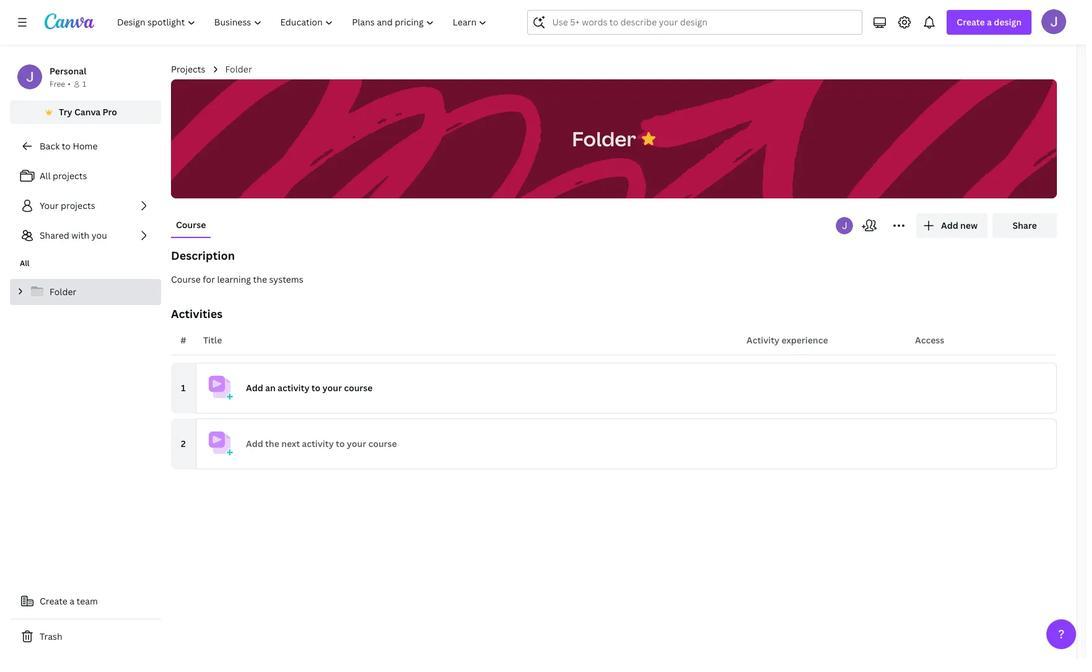Task type: describe. For each thing, give the bounding box(es) containing it.
all projects
[[40, 170, 87, 182]]

activity experience
[[747, 334, 829, 346]]

canva
[[74, 106, 101, 118]]

try
[[59, 106, 72, 118]]

your inside dropdown button
[[323, 382, 342, 394]]

description
[[171, 248, 235, 263]]

•
[[68, 79, 71, 89]]

all projects link
[[10, 164, 161, 188]]

pro
[[103, 106, 117, 118]]

an
[[265, 382, 276, 394]]

1 vertical spatial folder link
[[10, 279, 161, 305]]

shared
[[40, 229, 69, 241]]

activities
[[171, 306, 223, 321]]

activity inside dropdown button
[[278, 382, 310, 394]]

learning
[[217, 273, 251, 285]]

back to home link
[[10, 134, 161, 159]]

0 vertical spatial to
[[62, 140, 71, 152]]

course for learning the systems
[[171, 273, 304, 285]]

2 horizontal spatial to
[[336, 438, 345, 450]]

course for learning the systems button
[[171, 273, 1058, 286]]

add for add the next activity to your course
[[246, 438, 263, 450]]

course button
[[171, 213, 211, 237]]

title
[[203, 334, 222, 346]]

create for create a team
[[40, 595, 68, 607]]

share button
[[993, 213, 1058, 238]]

add for add new
[[942, 219, 959, 231]]

2 vertical spatial folder
[[50, 286, 76, 298]]

design
[[995, 16, 1022, 28]]

create a design button
[[948, 10, 1032, 35]]

#
[[181, 334, 186, 346]]

0 vertical spatial folder link
[[225, 63, 252, 76]]

projects
[[171, 63, 206, 75]]

free
[[50, 79, 65, 89]]

your
[[40, 200, 59, 211]]

new
[[961, 219, 978, 231]]

0 horizontal spatial 1
[[82, 79, 86, 89]]

folder button
[[566, 119, 643, 158]]

create a design
[[958, 16, 1022, 28]]

next
[[282, 438, 300, 450]]

personal
[[50, 65, 86, 77]]

top level navigation element
[[109, 10, 498, 35]]

back to home
[[40, 140, 98, 152]]

2
[[181, 438, 186, 450]]

create a team button
[[10, 589, 161, 614]]

course for course
[[176, 219, 206, 231]]

systems
[[269, 273, 304, 285]]



Task type: vqa. For each thing, say whether or not it's contained in the screenshot.
Stickers (Circle)
no



Task type: locate. For each thing, give the bounding box(es) containing it.
Search search field
[[553, 11, 839, 34]]

add an activity to your course button
[[196, 363, 1058, 414]]

activity
[[278, 382, 310, 394], [302, 438, 334, 450]]

0 horizontal spatial folder link
[[10, 279, 161, 305]]

0 vertical spatial the
[[253, 273, 267, 285]]

add new
[[942, 219, 978, 231]]

course for course for learning the systems
[[171, 273, 201, 285]]

all for all
[[20, 258, 29, 268]]

0 vertical spatial course
[[176, 219, 206, 231]]

folder
[[225, 63, 252, 75], [572, 125, 637, 152], [50, 286, 76, 298]]

add the next activity to your course
[[246, 438, 397, 450]]

the
[[253, 273, 267, 285], [265, 438, 280, 450]]

trash link
[[10, 624, 161, 649]]

activity right an
[[278, 382, 310, 394]]

create for create a design
[[958, 16, 986, 28]]

1 right •
[[82, 79, 86, 89]]

add inside dropdown button
[[246, 382, 263, 394]]

2 vertical spatial to
[[336, 438, 345, 450]]

1 vertical spatial projects
[[61, 200, 95, 211]]

2 horizontal spatial folder
[[572, 125, 637, 152]]

activity
[[747, 334, 780, 346]]

1 vertical spatial 1
[[181, 382, 186, 394]]

shared with you
[[40, 229, 107, 241]]

trash
[[40, 631, 62, 642]]

to inside dropdown button
[[312, 382, 321, 394]]

projects down back to home
[[53, 170, 87, 182]]

course inside button
[[171, 273, 201, 285]]

1 vertical spatial activity
[[302, 438, 334, 450]]

list
[[10, 164, 161, 248]]

2 vertical spatial add
[[246, 438, 263, 450]]

the right the learning
[[253, 273, 267, 285]]

create
[[958, 16, 986, 28], [40, 595, 68, 607]]

1 vertical spatial your
[[347, 438, 366, 450]]

0 horizontal spatial all
[[20, 258, 29, 268]]

1 vertical spatial create
[[40, 595, 68, 607]]

0 vertical spatial all
[[40, 170, 51, 182]]

0 vertical spatial course
[[344, 382, 373, 394]]

1 horizontal spatial folder link
[[225, 63, 252, 76]]

back
[[40, 140, 60, 152]]

add for add an activity to your course
[[246, 382, 263, 394]]

1 vertical spatial to
[[312, 382, 321, 394]]

the left next
[[265, 438, 280, 450]]

add left next
[[246, 438, 263, 450]]

a
[[988, 16, 993, 28], [70, 595, 74, 607]]

create a team
[[40, 595, 98, 607]]

folder inside button
[[572, 125, 637, 152]]

experience
[[782, 334, 829, 346]]

1 horizontal spatial a
[[988, 16, 993, 28]]

projects right your
[[61, 200, 95, 211]]

1 horizontal spatial 1
[[181, 382, 186, 394]]

add
[[942, 219, 959, 231], [246, 382, 263, 394], [246, 438, 263, 450]]

1 vertical spatial the
[[265, 438, 280, 450]]

team
[[77, 595, 98, 607]]

projects for your projects
[[61, 200, 95, 211]]

activity right next
[[302, 438, 334, 450]]

1 down #
[[181, 382, 186, 394]]

1 horizontal spatial create
[[958, 16, 986, 28]]

to
[[62, 140, 71, 152], [312, 382, 321, 394], [336, 438, 345, 450]]

folder link right projects link
[[225, 63, 252, 76]]

1 horizontal spatial folder
[[225, 63, 252, 75]]

all for all projects
[[40, 170, 51, 182]]

course inside button
[[176, 219, 206, 231]]

add new button
[[917, 213, 988, 238]]

create inside button
[[40, 595, 68, 607]]

create left team
[[40, 595, 68, 607]]

a for design
[[988, 16, 993, 28]]

course inside dropdown button
[[344, 382, 373, 394]]

share
[[1013, 219, 1038, 231]]

all
[[40, 170, 51, 182], [20, 258, 29, 268]]

1 vertical spatial add
[[246, 382, 263, 394]]

your projects
[[40, 200, 95, 211]]

free •
[[50, 79, 71, 89]]

jacob simon image
[[1042, 9, 1067, 34]]

add inside dropdown button
[[942, 219, 959, 231]]

0 vertical spatial activity
[[278, 382, 310, 394]]

course
[[344, 382, 373, 394], [369, 438, 397, 450]]

your
[[323, 382, 342, 394], [347, 438, 366, 450]]

course left for
[[171, 273, 201, 285]]

0 horizontal spatial your
[[323, 382, 342, 394]]

add left an
[[246, 382, 263, 394]]

with
[[71, 229, 89, 241]]

None search field
[[528, 10, 863, 35]]

access
[[916, 334, 945, 346]]

projects
[[53, 170, 87, 182], [61, 200, 95, 211]]

0 vertical spatial a
[[988, 16, 993, 28]]

projects link
[[171, 63, 206, 76]]

0 vertical spatial projects
[[53, 170, 87, 182]]

1 horizontal spatial your
[[347, 438, 366, 450]]

add an activity to your course
[[246, 382, 373, 394]]

try canva pro
[[59, 106, 117, 118]]

1 vertical spatial a
[[70, 595, 74, 607]]

try canva pro button
[[10, 100, 161, 124]]

1 vertical spatial folder
[[572, 125, 637, 152]]

a inside button
[[70, 595, 74, 607]]

you
[[92, 229, 107, 241]]

a for team
[[70, 595, 74, 607]]

for
[[203, 273, 215, 285]]

course
[[176, 219, 206, 231], [171, 273, 201, 285]]

1 vertical spatial course
[[171, 273, 201, 285]]

folder link down the shared with you link
[[10, 279, 161, 305]]

1 vertical spatial course
[[369, 438, 397, 450]]

1 vertical spatial all
[[20, 258, 29, 268]]

create left design
[[958, 16, 986, 28]]

projects for all projects
[[53, 170, 87, 182]]

to right back
[[62, 140, 71, 152]]

0 vertical spatial 1
[[82, 79, 86, 89]]

list containing all projects
[[10, 164, 161, 248]]

add left new on the right top
[[942, 219, 959, 231]]

0 horizontal spatial create
[[40, 595, 68, 607]]

0 vertical spatial folder
[[225, 63, 252, 75]]

folder link
[[225, 63, 252, 76], [10, 279, 161, 305]]

0 horizontal spatial folder
[[50, 286, 76, 298]]

0 vertical spatial your
[[323, 382, 342, 394]]

course up description
[[176, 219, 206, 231]]

to right an
[[312, 382, 321, 394]]

0 vertical spatial create
[[958, 16, 986, 28]]

to right next
[[336, 438, 345, 450]]

1
[[82, 79, 86, 89], [181, 382, 186, 394]]

1 horizontal spatial to
[[312, 382, 321, 394]]

create inside dropdown button
[[958, 16, 986, 28]]

the inside button
[[253, 273, 267, 285]]

1 horizontal spatial all
[[40, 170, 51, 182]]

0 horizontal spatial to
[[62, 140, 71, 152]]

a left design
[[988, 16, 993, 28]]

a left team
[[70, 595, 74, 607]]

shared with you link
[[10, 223, 161, 248]]

0 horizontal spatial a
[[70, 595, 74, 607]]

home
[[73, 140, 98, 152]]

your projects link
[[10, 193, 161, 218]]

0 vertical spatial add
[[942, 219, 959, 231]]

a inside dropdown button
[[988, 16, 993, 28]]



